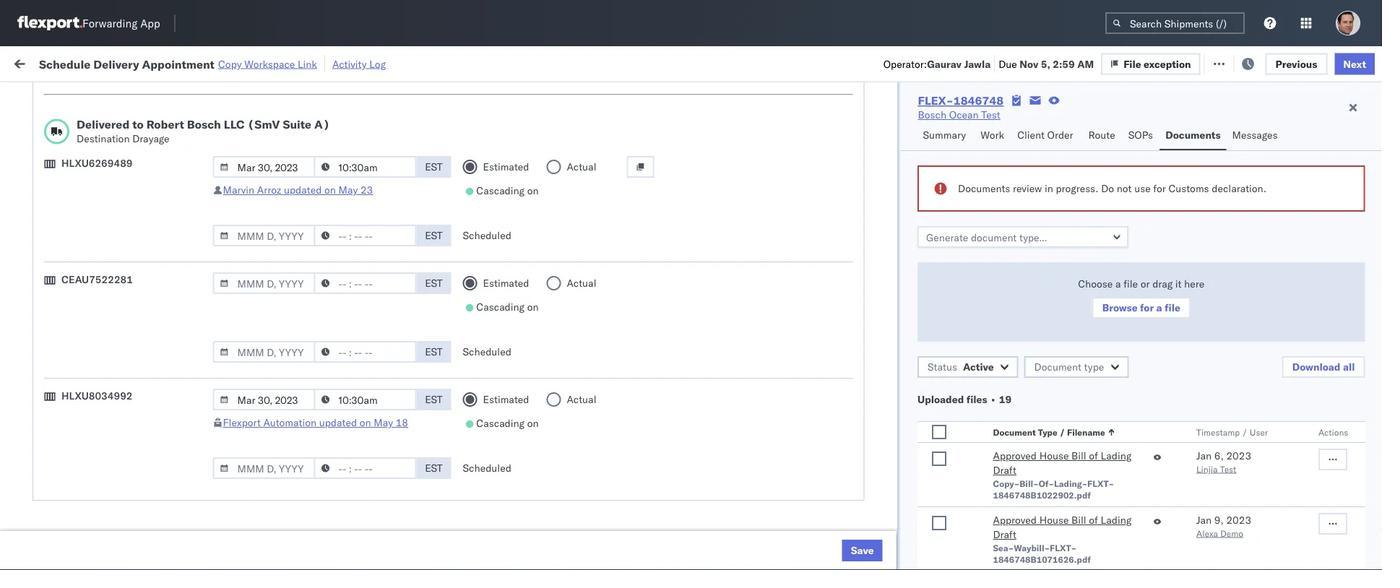 Task type: vqa. For each thing, say whether or not it's contained in the screenshot.
or
yes



Task type: locate. For each thing, give the bounding box(es) containing it.
1 vertical spatial status
[[928, 361, 958, 373]]

confirm pickup from los angeles, ca button
[[33, 366, 205, 382]]

from for 2nd schedule pickup from los angeles, ca button from the bottom
[[112, 303, 134, 316]]

1 vertical spatial scheduled
[[463, 346, 512, 358]]

pm for schedule pickup from rotterdam, netherlands
[[277, 495, 293, 508]]

delivery up schedule pickup from rotterdam, netherlands
[[79, 462, 116, 475]]

5, down marvin arroz updated on may 23
[[336, 209, 345, 221]]

1 vertical spatial work
[[981, 129, 1005, 141]]

1 11:30 from the top
[[246, 463, 274, 476]]

maeu9408431
[[1044, 463, 1117, 476], [1044, 495, 1117, 508]]

approved for jan 6, 2023
[[993, 450, 1037, 462]]

0 vertical spatial updated
[[284, 184, 322, 196]]

flex-2130387 up flex-1662119
[[845, 495, 920, 508]]

1 cascading on from the top
[[477, 184, 539, 197]]

uetu5238478 for 9:00 am est, dec 24, 2022
[[1021, 399, 1092, 412]]

2 schedule delivery appointment from the top
[[33, 335, 178, 348]]

5 schedule pickup from los angeles, ca from the top
[[33, 431, 211, 443]]

2 approved house bill of lading draft from the top
[[993, 514, 1132, 541]]

1 horizontal spatial numbers
[[1097, 118, 1132, 129]]

2 2:59 am edt, nov 5, 2022 from the top
[[246, 177, 373, 189]]

2 vertical spatial dec
[[314, 399, 333, 412]]

hlxu8034992 down confirm pickup from los angeles, ca button
[[61, 390, 133, 402]]

1 vertical spatial dec
[[313, 368, 332, 380]]

0 vertical spatial house
[[1040, 450, 1069, 462]]

jan left 25,
[[314, 527, 330, 539]]

0 vertical spatial dec
[[314, 336, 333, 348]]

1 horizontal spatial file
[[1165, 301, 1181, 314]]

1 of from the top
[[1089, 450, 1098, 462]]

maeu9408431 up the lading-
[[1044, 463, 1117, 476]]

-- : -- -- text field up 14,
[[314, 273, 417, 294]]

1 ocean fcl from the top
[[469, 145, 519, 158]]

5, for 2:59 am edt, nov 5, 2022 schedule delivery appointment button
[[336, 209, 345, 221]]

2 estimated from the top
[[483, 277, 530, 290]]

from down workitem button
[[112, 144, 134, 157]]

omkar savant down the messages button
[[1236, 177, 1300, 189]]

jan inside jan 6, 2023 linjia test
[[1197, 450, 1212, 462]]

schedule pickup from los angeles, ca button down the schedule pickup from rotterdam, netherlands button
[[33, 525, 211, 541]]

9 fcl from the top
[[501, 463, 519, 476]]

11 resize handle column header from the left
[[1357, 112, 1374, 570]]

1 savant from the top
[[1269, 177, 1300, 189]]

5 est from the top
[[425, 393, 443, 406]]

destination
[[77, 132, 130, 145]]

2 horizontal spatial documents
[[1166, 129, 1221, 141]]

jawla
[[965, 57, 991, 70], [1271, 145, 1296, 158], [1271, 209, 1296, 221]]

hlxu6269489, for third schedule pickup from los angeles, ca button from the bottom
[[1021, 240, 1095, 253]]

confirm for confirm delivery
[[33, 399, 70, 411]]

for down or
[[1140, 301, 1154, 314]]

0 vertical spatial schedule delivery appointment button
[[33, 207, 178, 223]]

am up mbl/mawb numbers
[[1078, 57, 1095, 70]]

MMM D, YYYY text field
[[213, 341, 316, 363], [213, 389, 316, 411]]

0 vertical spatial maeu9408431
[[1044, 463, 1117, 476]]

1 vertical spatial confirm
[[33, 399, 70, 411]]

7 fcl from the top
[[501, 368, 519, 380]]

1 vertical spatial of
[[1089, 514, 1098, 527]]

gaurav jawla for schedule delivery appointment
[[1236, 209, 1296, 221]]

0 horizontal spatial may
[[339, 184, 358, 196]]

timestamp / user button
[[1194, 424, 1290, 438]]

2 vertical spatial gaurav
[[1236, 209, 1268, 221]]

23,
[[335, 368, 350, 380], [338, 463, 354, 476], [338, 495, 354, 508]]

scheduled for flexport automation updated on may 18
[[463, 462, 512, 475]]

dec for 23,
[[313, 368, 332, 380]]

2 lading from the top
[[1101, 514, 1132, 527]]

est for second mmm d, yyyy text field from the top -- : -- -- text field
[[425, 393, 443, 406]]

delivery for 2:59 am edt, nov 5, 2022
[[79, 208, 116, 220]]

1 gvcu5265864 from the top
[[944, 463, 1015, 475]]

document for document type
[[1035, 361, 1082, 373]]

flxt-
[[1088, 478, 1114, 489], [1050, 543, 1077, 553]]

23, up 25,
[[338, 495, 354, 508]]

est, up the 2:59 am est, jan 25, 2023
[[295, 495, 317, 508]]

omkar
[[1236, 177, 1266, 189], [1236, 368, 1266, 380]]

bosch inside delivered to robert bosch llc (smv suite a) destination drayage
[[187, 117, 221, 132]]

2 vertical spatial cascading
[[477, 417, 525, 430]]

3 ceau7522281, hlxu6269489, hlxu8034992 from the top
[[944, 208, 1168, 221]]

0 horizontal spatial a
[[1116, 278, 1121, 290]]

schedule delivery appointment up schedule pickup from rotterdam, netherlands
[[33, 462, 178, 475]]

1 horizontal spatial 9,
[[1215, 514, 1224, 527]]

fcl for confirm pickup from los angeles, ca button
[[501, 368, 519, 380]]

not
[[1117, 182, 1132, 195]]

3 lhuu7894563, uetu5238478 from the top
[[944, 367, 1092, 380]]

for right use
[[1154, 182, 1166, 195]]

0 horizontal spatial file
[[1124, 278, 1138, 290]]

3 hlxu6269489, from the top
[[1021, 208, 1095, 221]]

5, down deadline button
[[336, 145, 345, 158]]

2 vertical spatial actual
[[567, 393, 597, 406]]

Search Shipments (/) text field
[[1106, 12, 1246, 34]]

progress
[[225, 90, 261, 100]]

karl
[[792, 495, 811, 508]]

2 approved house bill of lading draft link from the top
[[993, 513, 1148, 542]]

schedule pickup from los angeles, ca down workitem button
[[33, 144, 211, 157]]

may for 23
[[339, 184, 358, 196]]

2 -- : -- -- text field from the top
[[314, 458, 417, 479]]

0 vertical spatial cascading on
[[477, 184, 539, 197]]

from for third schedule pickup from los angeles, ca button from the bottom
[[112, 240, 134, 252]]

0 vertical spatial a
[[1116, 278, 1121, 290]]

status right the by: at top
[[78, 90, 104, 100]]

scheduled for marvin arroz updated on may 23
[[463, 229, 512, 242]]

gvcu5265864 for schedule delivery appointment
[[944, 463, 1015, 475]]

actual for marvin arroz updated on may 23
[[567, 160, 597, 173]]

customs inside button
[[69, 271, 109, 284]]

2023 right 6,
[[1227, 450, 1252, 462]]

- right choi
[[1305, 463, 1311, 476]]

est, for upload customs clearance documents link
[[290, 272, 311, 285]]

8 fcl from the top
[[501, 399, 519, 412]]

3 schedule pickup from los angeles, ca link from the top
[[33, 303, 211, 317]]

mmm d, yyyy text field down 7:00
[[213, 389, 316, 411]]

1 vertical spatial flex-2130387
[[845, 495, 920, 508]]

omkar savant for lhuu7894563, uetu5238478
[[1236, 368, 1300, 380]]

ready
[[110, 90, 136, 100]]

import work
[[122, 56, 182, 69]]

1 horizontal spatial status
[[928, 361, 958, 373]]

1 horizontal spatial documents
[[958, 182, 1011, 195]]

updated right arroz
[[284, 184, 322, 196]]

cascading on for flexport automation updated on may 18
[[477, 417, 539, 430]]

23, up the 24,
[[335, 368, 350, 380]]

from for confirm pickup from los angeles, ca button
[[107, 367, 128, 380]]

0 vertical spatial -- : -- -- text field
[[314, 389, 417, 411]]

2023 right 13,
[[351, 431, 376, 444]]

0 vertical spatial 23,
[[335, 368, 350, 380]]

1 vertical spatial 11:30
[[246, 495, 274, 508]]

gaurav jawla
[[1236, 145, 1296, 158], [1236, 209, 1296, 221]]

6 ocean fcl from the top
[[469, 336, 519, 348]]

1 vertical spatial 11:30 pm est, jan 23, 2023
[[246, 495, 381, 508]]

10 resize handle column header from the left
[[1311, 112, 1328, 570]]

may left 23
[[339, 184, 358, 196]]

0 vertical spatial gaurav jawla
[[1236, 145, 1296, 158]]

2 / from the left
[[1243, 427, 1248, 438]]

11:30 for schedule delivery appointment
[[246, 463, 274, 476]]

2 -- : -- -- text field from the top
[[314, 225, 417, 247]]

3 fcl from the top
[[501, 240, 519, 253]]

1 vertical spatial may
[[374, 416, 393, 429]]

0 vertical spatial flxt-
[[1088, 478, 1114, 489]]

est for first -- : -- -- text box from the bottom of the page
[[425, 346, 443, 358]]

choose
[[1078, 278, 1113, 290]]

pickup up ceau7522281
[[79, 240, 110, 252]]

0 vertical spatial status
[[78, 90, 104, 100]]

edt, up 2:00 am est, nov 9, 2022
[[290, 240, 312, 253]]

download all
[[1293, 361, 1356, 373]]

container
[[944, 112, 983, 123]]

2 omkar from the top
[[1236, 368, 1266, 380]]

fcl
[[501, 145, 519, 158], [501, 177, 519, 189], [501, 240, 519, 253], [501, 272, 519, 285], [501, 304, 519, 317], [501, 336, 519, 348], [501, 368, 519, 380], [501, 399, 519, 412], [501, 463, 519, 476], [501, 495, 519, 508], [501, 527, 519, 539]]

fcl for schedule delivery appointment button corresponding to 11:30 pm est, jan 23, 2023
[[501, 463, 519, 476]]

11:30 pm est, jan 23, 2023 for schedule pickup from rotterdam, netherlands
[[246, 495, 381, 508]]

app
[[140, 16, 160, 30]]

18
[[396, 416, 408, 429]]

1 -- : -- -- text field from the top
[[314, 389, 417, 411]]

0 vertical spatial savant
[[1269, 177, 1300, 189]]

ceau7522281, hlxu6269489, hlxu8034992 for schedule delivery appointment 'link' corresponding to 2:59 am edt, nov 5, 2022
[[944, 208, 1168, 221]]

1 vertical spatial omkar savant
[[1236, 368, 1300, 380]]

draft up sea-
[[993, 528, 1017, 541]]

maeu9408431 for schedule pickup from rotterdam, netherlands
[[1044, 495, 1117, 508]]

3 scheduled from the top
[[463, 462, 512, 475]]

0 horizontal spatial :
[[104, 90, 106, 100]]

schedule delivery appointment for 11:30 pm est, jan 23, 2023
[[33, 462, 178, 475]]

file
[[1124, 278, 1138, 290], [1165, 301, 1181, 314]]

2 vertical spatial cascading on
[[477, 417, 539, 430]]

3 schedule delivery appointment link from the top
[[33, 462, 178, 476]]

pm for schedule delivery appointment
[[277, 463, 293, 476]]

1 fcl from the top
[[501, 145, 519, 158]]

4 ocean fcl from the top
[[469, 272, 519, 285]]

arroz
[[257, 184, 281, 196]]

ocean fcl
[[469, 145, 519, 158], [469, 177, 519, 189], [469, 240, 519, 253], [469, 272, 519, 285], [469, 304, 519, 317], [469, 336, 519, 348], [469, 368, 519, 380], [469, 399, 519, 412], [469, 463, 519, 476], [469, 495, 519, 508], [469, 527, 519, 539]]

lhuu7894563, for 7:00 pm est, dec 23, 2022
[[944, 367, 1019, 380]]

19
[[999, 393, 1012, 406]]

1 vertical spatial gaurav
[[1236, 145, 1268, 158]]

choose a file or drag it here
[[1078, 278, 1205, 290]]

ceau7522281, hlxu6269489, hlxu8034992 up choose on the right of page
[[944, 240, 1168, 253]]

pm right 7:00
[[271, 368, 286, 380]]

5, up 2:00 am est, nov 9, 2022
[[336, 240, 345, 253]]

upload customs clearance documents link
[[33, 271, 213, 285]]

(0)
[[250, 56, 269, 69]]

hlxu8034992 down sops button
[[1098, 176, 1168, 189]]

est for third mmm d, yyyy text box from the top of the page -- : -- -- text box
[[425, 277, 443, 290]]

2022 for 2:59 am edt, nov 5, 2022 schedule delivery appointment button
[[348, 209, 373, 221]]

2023 inside jan 6, 2023 linjia test
[[1227, 450, 1252, 462]]

operator
[[1236, 118, 1271, 129]]

file left or
[[1124, 278, 1138, 290]]

1 / from the left
[[1060, 427, 1065, 438]]

1 lhuu7894563, from the top
[[944, 304, 1019, 316]]

ocean fcl for schedule delivery appointment 'link' for 11:30 pm est, jan 23, 2023
[[469, 463, 519, 476]]

workitem
[[16, 118, 54, 129]]

pickup down hlxu6269489
[[79, 176, 110, 189]]

test123456 down order
[[1044, 145, 1105, 158]]

0 horizontal spatial flxt-
[[1050, 543, 1077, 553]]

: left no
[[333, 90, 335, 100]]

files
[[967, 393, 988, 406]]

schedule delivery appointment button up schedule pickup from rotterdam, netherlands
[[33, 462, 178, 478]]

6 est from the top
[[425, 462, 443, 475]]

approved for jan 9, 2023
[[993, 514, 1037, 527]]

1 vertical spatial omkar
[[1236, 368, 1266, 380]]

1 vertical spatial flxt-
[[1050, 543, 1077, 553]]

my work
[[14, 52, 79, 72]]

-- : -- -- text field
[[314, 156, 417, 178], [314, 225, 417, 247], [314, 273, 417, 294], [314, 341, 417, 363]]

est, down 2:59 am est, jan 13, 2023
[[295, 463, 317, 476]]

jan up linjia
[[1197, 450, 1212, 462]]

0 horizontal spatial numbers
[[944, 124, 980, 135]]

filtered by:
[[14, 89, 66, 101]]

23, for los
[[335, 368, 350, 380]]

schedule delivery appointment link
[[33, 207, 178, 222], [33, 334, 178, 349], [33, 462, 178, 476]]

test123456 right review
[[1044, 177, 1105, 189]]

2 vertical spatial for
[[1140, 301, 1154, 314]]

1 vertical spatial bill
[[1072, 514, 1087, 527]]

sea-
[[993, 543, 1014, 553]]

flex-1846748 link
[[918, 93, 1004, 108]]

appointment up clearance
[[118, 208, 178, 220]]

2 confirm from the top
[[33, 399, 70, 411]]

(smv
[[248, 117, 280, 132]]

0 vertical spatial estimated
[[483, 160, 530, 173]]

schedule pickup from los angeles, ca link down workitem button
[[33, 144, 211, 158]]

approved house bill of lading draft up the lading-
[[993, 450, 1132, 477]]

dec for 14,
[[314, 336, 333, 348]]

-- : -- -- text field
[[314, 389, 417, 411], [314, 458, 417, 479]]

1 vertical spatial abcdefg78456546
[[1044, 336, 1141, 348]]

0 vertical spatial jawla
[[965, 57, 991, 70]]

test
[[982, 108, 1001, 121], [632, 145, 651, 158], [632, 177, 651, 189], [632, 272, 651, 285], [632, 368, 651, 380], [732, 368, 751, 380], [632, 399, 651, 412], [1314, 463, 1333, 476], [1220, 464, 1237, 475], [721, 495, 740, 508]]

2 savant from the top
[[1269, 368, 1300, 380]]

-- : -- -- text field down 13,
[[314, 458, 417, 479]]

1 vertical spatial 9,
[[1215, 514, 1224, 527]]

flxt- inside the copy-bill-of-lading-flxt- 1846748b1022902.pdf
[[1088, 478, 1114, 489]]

all
[[1344, 361, 1356, 373]]

ceau7522281, hlxu6269489, hlxu8034992 down client order button
[[944, 176, 1168, 189]]

mbl/mawb numbers
[[1044, 118, 1132, 129]]

11:30 pm est, jan 23, 2023 for schedule delivery appointment
[[246, 463, 381, 476]]

schedule delivery appointment up confirm pickup from los angeles, ca
[[33, 335, 178, 348]]

savant left all
[[1269, 368, 1300, 380]]

3 -- : -- -- text field from the top
[[314, 273, 417, 294]]

2:59 am est, dec 14, 2022
[[246, 336, 379, 348]]

0 horizontal spatial /
[[1060, 427, 1065, 438]]

1 vertical spatial gvcu5265864
[[944, 494, 1015, 507]]

hlxu6269489, down in
[[1021, 208, 1095, 221]]

actual for flexport automation updated on may 18
[[567, 393, 597, 406]]

5 hlxu6269489, from the top
[[1021, 272, 1095, 284]]

11:30 pm est, jan 23, 2023
[[246, 463, 381, 476], [246, 495, 381, 508]]

omkar for lhuu7894563, uetu5238478
[[1236, 368, 1266, 380]]

/ inside timestamp / user button
[[1243, 427, 1248, 438]]

lading-
[[1054, 478, 1088, 489]]

schedule pickup from los angeles, ca button down upload customs clearance documents button
[[33, 303, 211, 318]]

abcd1234560
[[944, 526, 1016, 539]]

1 vertical spatial house
[[1040, 514, 1069, 527]]

2 bill from the top
[[1072, 514, 1087, 527]]

numbers for mbl/mawb numbers
[[1097, 118, 1132, 129]]

-- : -- -- text field for third mmm d, yyyy text box from the bottom
[[314, 225, 417, 247]]

0 vertical spatial gvcu5265864
[[944, 463, 1015, 475]]

schedule delivery appointment
[[33, 208, 178, 220], [33, 335, 178, 348], [33, 462, 178, 475]]

0 vertical spatial pm
[[271, 368, 286, 380]]

activity
[[332, 57, 367, 70]]

2 lhuu7894563, uetu5238478 from the top
[[944, 335, 1092, 348]]

pickup inside schedule pickup from rotterdam, netherlands
[[79, 487, 110, 500]]

0 vertical spatial file
[[1124, 278, 1138, 290]]

from for the schedule pickup from rotterdam, netherlands button
[[112, 487, 134, 500]]

9, up 14,
[[335, 272, 345, 285]]

status for status active
[[928, 361, 958, 373]]

0 vertical spatial 9,
[[335, 272, 345, 285]]

choi
[[1281, 463, 1302, 476]]

1 estimated from the top
[[483, 160, 530, 173]]

log
[[370, 57, 386, 70]]

1 est from the top
[[425, 160, 443, 173]]

1 schedule delivery appointment from the top
[[33, 208, 178, 220]]

fcl for the schedule pickup from rotterdam, netherlands button
[[501, 495, 519, 508]]

est,
[[290, 272, 311, 285], [290, 336, 311, 348], [289, 368, 311, 380], [290, 399, 311, 412], [290, 431, 311, 444], [295, 463, 317, 476], [295, 495, 317, 508], [290, 527, 311, 539]]

2023 inside jan 9, 2023 alexa demo
[[1227, 514, 1252, 527]]

test inside jan 6, 2023 linjia test
[[1220, 464, 1237, 475]]

ceau7522281, hlxu6269489, hlxu8034992 for schedule pickup from los angeles, ca link for 4th schedule pickup from los angeles, ca button from the bottom of the page
[[944, 145, 1168, 157]]

3 ocean fcl from the top
[[469, 240, 519, 253]]

4 -- : -- -- text field from the top
[[314, 341, 417, 363]]

8 ocean fcl from the top
[[469, 399, 519, 412]]

mmm d, yyyy text field up 7:00
[[213, 341, 316, 363]]

schedule pickup from los angeles, ca button up upload customs clearance documents
[[33, 239, 211, 255]]

jan down 13,
[[319, 463, 335, 476]]

1 schedule delivery appointment link from the top
[[33, 207, 178, 222]]

1 -- : -- -- text field from the top
[[314, 156, 417, 178]]

house for jan 6, 2023
[[1040, 450, 1069, 462]]

Search Work text field
[[897, 52, 1055, 73]]

4 uetu5238478 from the top
[[1021, 399, 1092, 412]]

from inside schedule pickup from rotterdam, netherlands
[[112, 487, 134, 500]]

numbers inside container numbers
[[944, 124, 980, 135]]

am down the "(smv"
[[271, 145, 287, 158]]

or
[[1141, 278, 1150, 290]]

omkar up timestamp / user button in the right bottom of the page
[[1236, 368, 1266, 380]]

abcdefg78456546
[[1044, 304, 1141, 317], [1044, 336, 1141, 348], [1044, 368, 1141, 380]]

actions
[[1319, 427, 1349, 438]]

0 vertical spatial actual
[[567, 160, 597, 173]]

11:30 down flexport
[[246, 463, 274, 476]]

0 horizontal spatial vandelay
[[568, 527, 610, 539]]

omkar savant
[[1236, 177, 1300, 189], [1236, 368, 1300, 380]]

2 vandelay from the left
[[668, 527, 710, 539]]

schedule delivery appointment link for 2:59 am edt, nov 5, 2022
[[33, 207, 178, 222]]

flxt- down --
[[1050, 543, 1077, 553]]

nov
[[1020, 57, 1039, 70], [315, 145, 333, 158], [315, 177, 333, 189], [315, 209, 333, 221], [315, 240, 333, 253], [314, 272, 333, 285]]

flex-
[[918, 93, 954, 108], [845, 145, 876, 158], [845, 177, 876, 189], [845, 209, 876, 221], [845, 240, 876, 253], [845, 272, 876, 285], [845, 304, 876, 317], [845, 336, 876, 348], [845, 368, 876, 380], [845, 399, 876, 412], [845, 431, 876, 444], [845, 463, 876, 476], [845, 495, 876, 508], [845, 527, 876, 539]]

hlxu8034992
[[1098, 145, 1168, 157], [1098, 176, 1168, 189], [1098, 208, 1168, 221], [1098, 240, 1168, 253], [1098, 272, 1168, 284], [61, 390, 133, 402]]

gaurav jawla for schedule pickup from los angeles, ca
[[1236, 145, 1296, 158]]

2 lhuu7894563, from the top
[[944, 335, 1019, 348]]

1 vertical spatial updated
[[319, 416, 357, 429]]

test123456 up browse
[[1044, 272, 1105, 285]]

0 horizontal spatial documents
[[161, 271, 213, 284]]

0 vertical spatial schedule delivery appointment
[[33, 208, 178, 220]]

1889466
[[876, 304, 920, 317], [876, 336, 920, 348], [876, 368, 920, 380], [876, 399, 920, 412]]

1 vertical spatial 2130387
[[876, 495, 920, 508]]

nov up 2:00 am est, nov 9, 2022
[[315, 240, 333, 253]]

-- : -- -- text field for 4th mmm d, yyyy text box from the bottom
[[314, 156, 417, 178]]

jan 9, 2023 alexa demo
[[1197, 514, 1252, 539]]

nov right due on the top right
[[1020, 57, 1039, 70]]

3 schedule pickup from los angeles, ca from the top
[[33, 240, 211, 252]]

3 mmm d, yyyy text field from the top
[[213, 273, 316, 294]]

abcdefg78456546 for 7:00 pm est, dec 23, 2022
[[1044, 368, 1141, 380]]

1 vertical spatial approved
[[993, 514, 1037, 527]]

0 vertical spatial draft
[[993, 464, 1017, 477]]

-- : -- -- text field up 23
[[314, 156, 417, 178]]

cascading for flexport automation updated on may 18
[[477, 417, 525, 430]]

schedule delivery appointment button for 2:59 am edt, nov 5, 2022
[[33, 207, 178, 223]]

1 cascading from the top
[[477, 184, 525, 197]]

flex-2130387 down flex-1893174
[[845, 463, 920, 476]]

-- : -- -- text field for third mmm d, yyyy text box from the top of the page
[[314, 273, 417, 294]]

house down 1846748b1022902.pdf
[[1040, 514, 1069, 527]]

cascading on for marvin arroz updated on may 23
[[477, 184, 539, 197]]

: for status
[[104, 90, 106, 100]]

next
[[1344, 57, 1367, 70]]

3 2:59 am edt, nov 5, 2022 from the top
[[246, 209, 373, 221]]

marvin arroz updated on may 23 button
[[223, 184, 373, 196]]

gaurav for schedule delivery appointment
[[1236, 209, 1268, 221]]

ceau7522281
[[61, 273, 133, 286]]

document left "type"
[[993, 427, 1036, 438]]

3 edt, from the top
[[290, 209, 312, 221]]

ceau7522281, hlxu6269489, hlxu8034992 down order
[[944, 145, 1168, 157]]

0 vertical spatial 11:30
[[246, 463, 274, 476]]

1 abcdefg78456546 from the top
[[1044, 304, 1141, 317]]

1 vertical spatial lading
[[1101, 514, 1132, 527]]

2 maeu9408431 from the top
[[1044, 495, 1117, 508]]

1 vertical spatial approved house bill of lading draft
[[993, 514, 1132, 541]]

appointment up confirm pickup from los angeles, ca
[[118, 335, 178, 348]]

0 vertical spatial may
[[339, 184, 358, 196]]

6 resize handle column header from the left
[[797, 112, 814, 570]]

2 uetu5238478 from the top
[[1021, 335, 1092, 348]]

1 vertical spatial customs
[[69, 271, 109, 284]]

appointment up rotterdam,
[[118, 462, 178, 475]]

2022 for confirm pickup from los angeles, ca button
[[353, 368, 378, 380]]

resize handle column header
[[220, 112, 237, 570], [390, 112, 408, 570], [444, 112, 461, 570], [544, 112, 561, 570], [643, 112, 661, 570], [797, 112, 814, 570], [920, 112, 937, 570], [1019, 112, 1037, 570], [1211, 112, 1229, 570], [1311, 112, 1328, 570], [1357, 112, 1374, 570]]

0 vertical spatial mmm d, yyyy text field
[[213, 341, 316, 363]]

2 schedule delivery appointment button from the top
[[33, 334, 178, 350]]

1 horizontal spatial may
[[374, 416, 393, 429]]

2 : from the left
[[333, 90, 335, 100]]

schedule pickup from los angeles, ca button
[[33, 144, 211, 159], [33, 239, 211, 255], [33, 303, 211, 318], [33, 525, 211, 541]]

1 vertical spatial actual
[[567, 277, 597, 290]]

1 approved house bill of lading draft from the top
[[993, 450, 1132, 477]]

3 cascading from the top
[[477, 417, 525, 430]]

document left 'type' on the right bottom
[[1035, 361, 1082, 373]]

messages button
[[1227, 122, 1286, 150]]

schedule delivery appointment button
[[33, 207, 178, 223], [33, 334, 178, 350], [33, 462, 178, 478]]

approved house bill of lading draft
[[993, 450, 1132, 477], [993, 514, 1132, 541]]

scheduled
[[463, 229, 512, 242], [463, 346, 512, 358], [463, 462, 512, 475]]

customs right use
[[1169, 182, 1210, 195]]

0 horizontal spatial customs
[[69, 271, 109, 284]]

2 abcdefg78456546 from the top
[[1044, 336, 1141, 348]]

1 2130387 from the top
[[876, 463, 920, 476]]

marvin arroz updated on may 23
[[223, 184, 373, 196]]

savant right declaration. at right
[[1269, 177, 1300, 189]]

documents right clearance
[[161, 271, 213, 284]]

1 horizontal spatial vandelay
[[668, 527, 710, 539]]

None checkbox
[[932, 425, 947, 440]]

updated for arroz
[[284, 184, 322, 196]]

1 11:30 pm est, jan 23, 2023 from the top
[[246, 463, 381, 476]]

: for snoozed
[[333, 90, 335, 100]]

2 vertical spatial estimated
[[483, 393, 530, 406]]

pm down 2:59 am est, jan 13, 2023
[[277, 463, 293, 476]]

est, right '2:00'
[[290, 272, 311, 285]]

0 vertical spatial scheduled
[[463, 229, 512, 242]]

hlxu8034992 up browse for a file
[[1098, 272, 1168, 284]]

nov down a)
[[315, 145, 333, 158]]

import
[[122, 56, 154, 69]]

1 vertical spatial savant
[[1269, 368, 1300, 380]]

1 vertical spatial -- : -- -- text field
[[314, 458, 417, 479]]

deadline button
[[239, 115, 393, 129]]

by:
[[52, 89, 66, 101]]

1 confirm from the top
[[33, 367, 70, 380]]

file
[[1137, 56, 1154, 69], [1124, 57, 1142, 70]]

uetu5238478
[[1021, 304, 1092, 316], [1021, 335, 1092, 348], [1021, 367, 1092, 380], [1021, 399, 1092, 412]]

7:00
[[246, 368, 268, 380]]

4 schedule pickup from los angeles, ca link from the top
[[33, 525, 211, 540]]

on
[[369, 56, 381, 69], [325, 184, 336, 196], [528, 184, 539, 197], [528, 301, 539, 313], [360, 416, 371, 429], [528, 417, 539, 430]]

2 approved from the top
[[993, 514, 1037, 527]]

0 vertical spatial approved house bill of lading draft link
[[993, 449, 1148, 478]]

schedule delivery appointment link down hlxu6269489
[[33, 207, 178, 222]]

0 vertical spatial cascading
[[477, 184, 525, 197]]

file inside button
[[1165, 301, 1181, 314]]

est, up automation
[[290, 399, 311, 412]]

est, up 7:00 pm est, dec 23, 2022
[[290, 336, 311, 348]]

0 vertical spatial abcdefg78456546
[[1044, 304, 1141, 317]]

3 ceau7522281, from the top
[[944, 208, 1018, 221]]

10 ocean fcl from the top
[[469, 495, 519, 508]]

MMM D, YYYY text field
[[213, 156, 316, 178], [213, 225, 316, 247], [213, 273, 316, 294], [213, 458, 316, 479]]

maeu9736123
[[1044, 431, 1117, 444]]

1 vertical spatial 23,
[[338, 463, 354, 476]]

integration
[[668, 495, 718, 508]]

numbers
[[1097, 118, 1132, 129], [944, 124, 980, 135]]

-- : -- -- text field up the "18" at bottom
[[314, 389, 417, 411]]

schedule pickup from los angeles, ca link down the schedule pickup from rotterdam, netherlands button
[[33, 525, 211, 540]]

None checkbox
[[932, 452, 947, 466], [932, 516, 947, 531], [932, 452, 947, 466], [932, 516, 947, 531]]

edt, down suite
[[290, 145, 312, 158]]

work
[[41, 52, 79, 72]]

1 omkar from the top
[[1236, 177, 1266, 189]]

2 gvcu5265864 from the top
[[944, 494, 1015, 507]]

11:30 pm est, jan 23, 2023 down 2:59 am est, jan 13, 2023
[[246, 463, 381, 476]]

schedule delivery appointment link for 11:30 pm est, jan 23, 2023
[[33, 462, 178, 476]]

2 est from the top
[[425, 229, 443, 242]]

0 vertical spatial 11:30 pm est, jan 23, 2023
[[246, 463, 381, 476]]

4 ceau7522281, from the top
[[944, 240, 1018, 253]]

lhuu7894563, uetu5238478 for 7:00 pm est, dec 23, 2022
[[944, 367, 1092, 380]]

0 horizontal spatial status
[[78, 90, 104, 100]]

2022 for third schedule pickup from los angeles, ca button from the bottom
[[348, 240, 373, 253]]

jan up alexa
[[1197, 514, 1212, 527]]

vandelay west
[[668, 527, 735, 539]]

omkar savant for ceau7522281, hlxu6269489, hlxu8034992
[[1236, 177, 1300, 189]]

1 vertical spatial cascading
[[477, 301, 525, 313]]

9, inside jan 9, 2023 alexa demo
[[1215, 514, 1224, 527]]

1 schedule pickup from los angeles, ca button from the top
[[33, 144, 211, 159]]

approved up sea-
[[993, 514, 1037, 527]]

1846748 for 2:59 am edt, nov 5, 2022 schedule delivery appointment button
[[876, 209, 920, 221]]

pickup up netherlands
[[79, 487, 110, 500]]

3 schedule delivery appointment button from the top
[[33, 462, 178, 478]]

1 vertical spatial estimated
[[483, 277, 530, 290]]

schedule pickup from los angeles, ca
[[33, 144, 211, 157], [33, 176, 211, 189], [33, 240, 211, 252], [33, 303, 211, 316], [33, 431, 211, 443], [33, 526, 211, 539]]

sops button
[[1123, 122, 1160, 150]]

1 mmm d, yyyy text field from the top
[[213, 156, 316, 178]]

from down upload customs clearance documents button
[[112, 303, 134, 316]]

jan inside jan 9, 2023 alexa demo
[[1197, 514, 1212, 527]]

previous button
[[1266, 53, 1328, 75]]

schedule delivery appointment down hlxu6269489
[[33, 208, 178, 220]]

2 vertical spatial scheduled
[[463, 462, 512, 475]]

cascading for marvin arroz updated on may 23
[[477, 184, 525, 197]]

1 vertical spatial maeu9408431
[[1044, 495, 1117, 508]]

1 vertical spatial jawla
[[1271, 145, 1296, 158]]

nov for upload customs clearance documents button
[[314, 272, 333, 285]]

draft for jan 6, 2023
[[993, 464, 1017, 477]]

of-
[[1039, 478, 1054, 489]]

robert
[[146, 117, 184, 132]]

0 vertical spatial flex-2130387
[[845, 463, 920, 476]]

8 resize handle column header from the left
[[1019, 112, 1037, 570]]

work down container
[[981, 129, 1005, 141]]

1846748
[[954, 93, 1004, 108], [876, 145, 920, 158], [876, 177, 920, 189], [876, 209, 920, 221], [876, 240, 920, 253], [876, 272, 920, 285]]

6 fcl from the top
[[501, 336, 519, 348]]

vandelay for vandelay
[[568, 527, 610, 539]]

omkar savant up user in the right bottom of the page
[[1236, 368, 1300, 380]]

1 vertical spatial draft
[[993, 528, 1017, 541]]

ocean fcl for confirm pickup from los angeles, ca link
[[469, 368, 519, 380]]

1 vertical spatial document
[[993, 427, 1036, 438]]

los
[[136, 144, 152, 157], [136, 176, 152, 189], [136, 240, 152, 252], [136, 303, 152, 316], [130, 367, 147, 380], [136, 431, 152, 443], [136, 526, 152, 539]]

maeu9408431 down the lading-
[[1044, 495, 1117, 508]]

0 vertical spatial omkar savant
[[1236, 177, 1300, 189]]



Task type: describe. For each thing, give the bounding box(es) containing it.
est, for confirm delivery link
[[290, 399, 311, 412]]

2 hlxu6269489, from the top
[[1021, 176, 1095, 189]]

from for 4th schedule pickup from los angeles, ca button from the bottom of the page
[[112, 144, 134, 157]]

clearance
[[112, 271, 158, 284]]

upload
[[33, 271, 66, 284]]

jan down flexport automation updated on may 18
[[314, 431, 330, 444]]

omkar for ceau7522281, hlxu6269489, hlxu8034992
[[1236, 177, 1266, 189]]

appointment for 2:59 am est, dec 14, 2022
[[118, 335, 178, 348]]

schedule delivery appointment button for 11:30 pm est, jan 23, 2023
[[33, 462, 178, 478]]

declaration.
[[1212, 182, 1267, 195]]

for inside button
[[1140, 301, 1154, 314]]

snoozed : no
[[299, 90, 351, 100]]

abcdefg78456546 for 2:59 am est, dec 14, 2022
[[1044, 336, 1141, 348]]

previous
[[1276, 57, 1318, 70]]

browse for a file button
[[1092, 297, 1191, 319]]

type
[[1038, 427, 1058, 438]]

/ inside document type / filename button
[[1060, 427, 1065, 438]]

- up the sea-waybill-flxt- 1846748b1071626.pdf at the bottom right
[[1050, 527, 1056, 539]]

bill-
[[1020, 478, 1039, 489]]

2022 for confirm delivery button on the left
[[353, 399, 379, 412]]

angeles, for confirm pickup from los angeles, ca button
[[149, 367, 189, 380]]

download
[[1293, 361, 1341, 373]]

2 vertical spatial documents
[[161, 271, 213, 284]]

ocean fcl for the schedule pickup from rotterdam, netherlands link
[[469, 495, 519, 508]]

estimated for flexport automation updated on may 18
[[483, 393, 530, 406]]

3 schedule pickup from los angeles, ca button from the top
[[33, 303, 211, 318]]

5 test123456 from the top
[[1044, 272, 1105, 285]]

type
[[1084, 361, 1104, 373]]

4 mmm d, yyyy text field from the top
[[213, 458, 316, 479]]

activity log button
[[332, 55, 386, 73]]

fcl for confirm delivery button on the left
[[501, 399, 519, 412]]

lhuu7894563, uetu5238478 for 2:59 am est, dec 14, 2022
[[944, 335, 1092, 348]]

25,
[[332, 527, 348, 539]]

schedule inside schedule pickup from rotterdam, netherlands
[[33, 487, 76, 500]]

est, for schedule delivery appointment 'link' related to 2:59 am est, dec 14, 2022
[[290, 336, 311, 348]]

11 fcl from the top
[[501, 527, 519, 539]]

4 edt, from the top
[[290, 240, 312, 253]]

delivery for 2:59 am est, dec 14, 2022
[[79, 335, 116, 348]]

of for jan 6, 2023
[[1089, 450, 1098, 462]]

1846748 for upload customs clearance documents button
[[876, 272, 920, 285]]

5 fcl from the top
[[501, 304, 519, 317]]

nov for 2:59 am edt, nov 5, 2022 schedule delivery appointment button
[[315, 209, 333, 221]]

est, for confirm pickup from los angeles, ca link
[[289, 368, 311, 380]]

ocean fcl for upload customs clearance documents link
[[469, 272, 519, 285]]

hlxu6269489, for upload customs clearance documents button
[[1021, 272, 1095, 284]]

hlxu6269489, for 4th schedule pickup from los angeles, ca button from the bottom of the page
[[1021, 145, 1095, 157]]

container numbers button
[[937, 109, 1022, 135]]

documents button
[[1160, 122, 1227, 150]]

angeles, for third schedule pickup from los angeles, ca button from the bottom
[[155, 240, 195, 252]]

2 test123456 from the top
[[1044, 177, 1105, 189]]

9:00 am est, dec 24, 2022
[[246, 399, 379, 412]]

-- : -- -- text field for second mmm d, yyyy text field from the top
[[314, 389, 417, 411]]

active
[[963, 361, 994, 373]]

flexport. image
[[17, 16, 82, 30]]

to
[[132, 117, 144, 132]]

23
[[361, 184, 373, 196]]

dec for 24,
[[314, 399, 333, 412]]

1 schedule pickup from los angeles, ca from the top
[[33, 144, 211, 157]]

1 2:59 am edt, nov 5, 2022 from the top
[[246, 145, 373, 158]]

jan up 25,
[[319, 495, 335, 508]]

2:00
[[246, 272, 268, 285]]

6 schedule pickup from los angeles, ca from the top
[[33, 526, 211, 539]]

7 resize handle column header from the left
[[920, 112, 937, 570]]

flexport automation updated on may 18
[[223, 416, 408, 429]]

23, for rotterdam,
[[338, 495, 354, 508]]

pickup down schedule pickup from rotterdam, netherlands
[[79, 526, 110, 539]]

documents review in progress. do not use for customs declaration.
[[958, 182, 1267, 195]]

hlxu8034992 up choose a file or drag it here
[[1098, 240, 1168, 253]]

5, left 23
[[336, 177, 345, 189]]

2 fcl from the top
[[501, 177, 519, 189]]

workitem button
[[9, 115, 223, 129]]

fcl for 2:59 am est, dec 14, 2022 schedule delivery appointment button
[[501, 336, 519, 348]]

operator:
[[884, 57, 928, 70]]

delivery up ready
[[93, 57, 139, 71]]

1 lhuu7894563, uetu5238478 from the top
[[944, 304, 1092, 316]]

2 edt, from the top
[[290, 177, 312, 189]]

3 resize handle column header from the left
[[444, 112, 461, 570]]

workspace
[[244, 57, 295, 70]]

est, for the schedule pickup from rotterdam, netherlands link
[[295, 495, 317, 508]]

my
[[14, 52, 37, 72]]

1 ceau7522281, from the top
[[944, 145, 1018, 157]]

2023 up the 2:59 am est, jan 25, 2023
[[356, 495, 381, 508]]

5 ceau7522281, from the top
[[944, 272, 1018, 284]]

flex-1662119
[[845, 527, 920, 539]]

1846748b1022902.pdf
[[993, 490, 1091, 501]]

appointment for 11:30 pm est, jan 23, 2023
[[118, 462, 178, 475]]

jaehyung
[[1236, 463, 1278, 476]]

0 vertical spatial gaurav
[[928, 57, 962, 70]]

angeles, for 1st schedule pickup from los angeles, ca button from the bottom of the page
[[155, 526, 195, 539]]

am up 7:00 pm est, dec 23, 2022
[[271, 336, 287, 348]]

updated for automation
[[319, 416, 357, 429]]

a inside button
[[1157, 301, 1163, 314]]

2 mmm d, yyyy text field from the top
[[213, 389, 316, 411]]

jawla for schedule delivery appointment
[[1271, 209, 1296, 221]]

2 schedule pickup from los angeles, ca from the top
[[33, 176, 211, 189]]

2 ceau7522281, from the top
[[944, 176, 1018, 189]]

review
[[1013, 182, 1042, 195]]

confirm pickup from los angeles, ca link
[[33, 366, 205, 381]]

schedule pickup from los angeles, ca link for 1st schedule pickup from los angeles, ca button from the bottom of the page
[[33, 525, 211, 540]]

sops
[[1129, 129, 1154, 141]]

2 1889466 from the top
[[876, 336, 920, 348]]

message (0)
[[210, 56, 269, 69]]

los inside button
[[130, 367, 147, 380]]

2 2130387 from the top
[[876, 495, 920, 508]]

1 vertical spatial for
[[1154, 182, 1166, 195]]

documents for documents review in progress. do not use for customs declaration.
[[958, 182, 1011, 195]]

it
[[1176, 278, 1182, 290]]

9:00
[[246, 399, 268, 412]]

angeles, for 2nd schedule pickup from los angeles, ca button from the bottom
[[155, 303, 195, 316]]

Generate document type... text field
[[918, 226, 1129, 248]]

1 edt, from the top
[[290, 145, 312, 158]]

copy workspace link button
[[218, 57, 317, 70]]

document type / filename
[[993, 427, 1106, 438]]

schedule delivery appointment for 2:59 am est, dec 14, 2022
[[33, 335, 178, 348]]

5 resize handle column header from the left
[[643, 112, 661, 570]]

from for 1st schedule pickup from los angeles, ca button from the bottom of the page
[[112, 526, 134, 539]]

pickup down "delivered"
[[79, 144, 110, 157]]

-- : -- -- text field for 4th mmm d, yyyy text box
[[314, 458, 417, 479]]

schedule delivery appointment copy workspace link
[[39, 57, 317, 71]]

document for document type / filename
[[993, 427, 1036, 438]]

4 schedule pickup from los angeles, ca from the top
[[33, 303, 211, 316]]

do
[[1101, 182, 1114, 195]]

13,
[[332, 431, 348, 444]]

2 cascading from the top
[[477, 301, 525, 313]]

filename
[[1068, 427, 1106, 438]]

save button
[[843, 540, 883, 562]]

hlxu6269489, for 2:59 am edt, nov 5, 2022 schedule delivery appointment button
[[1021, 208, 1095, 221]]

11 ocean fcl from the top
[[469, 527, 519, 539]]

hlxu8034992 down not on the top of the page
[[1098, 208, 1168, 221]]

0 horizontal spatial work
[[157, 56, 182, 69]]

1 flex-2130387 from the top
[[845, 463, 920, 476]]

at
[[303, 56, 312, 69]]

rotterdam,
[[136, 487, 188, 500]]

0 horizontal spatial 9,
[[335, 272, 345, 285]]

schedule pickup from los angeles, ca link for third schedule pickup from los angeles, ca button from the bottom
[[33, 239, 211, 253]]

schedule pickup from los angeles, ca link for 4th schedule pickup from los angeles, ca button from the bottom of the page
[[33, 144, 211, 158]]

hlxu8034992 down sops
[[1098, 145, 1168, 157]]

- up waybill-
[[1044, 527, 1050, 539]]

vandelay for vandelay west
[[668, 527, 710, 539]]

am up 2:00 am est, nov 9, 2022
[[271, 240, 287, 253]]

approved house bill of lading draft link for jan 9, 2023
[[993, 513, 1148, 542]]

copy-
[[993, 478, 1020, 489]]

am right marvin
[[271, 177, 287, 189]]

am left 25,
[[271, 527, 287, 539]]

work inside button
[[981, 129, 1005, 141]]

summary
[[924, 129, 967, 141]]

in
[[1045, 182, 1054, 195]]

use
[[1135, 182, 1151, 195]]

2 schedule pickup from los angeles, ca button from the top
[[33, 239, 211, 255]]

schedule delivery appointment button for 2:59 am est, dec 14, 2022
[[33, 334, 178, 350]]

no
[[339, 90, 351, 100]]

2 flex-1889466 from the top
[[845, 336, 920, 348]]

1 resize handle column header from the left
[[220, 112, 237, 570]]

- left karl
[[783, 495, 789, 508]]

in
[[215, 90, 223, 100]]

appointment up status : ready for work, blocked, in progress
[[142, 57, 215, 71]]

from down confirm pickup from los angeles, ca button
[[112, 431, 134, 443]]

1 test123456 from the top
[[1044, 145, 1105, 158]]

est, for schedule delivery appointment 'link' for 11:30 pm est, jan 23, 2023
[[295, 463, 317, 476]]

0 vertical spatial customs
[[1169, 182, 1210, 195]]

house for jan 9, 2023
[[1040, 514, 1069, 527]]

nov for third schedule pickup from los angeles, ca button from the bottom
[[315, 240, 333, 253]]

0 vertical spatial for
[[138, 90, 150, 100]]

2 ceau7522281, hlxu6269489, hlxu8034992 from the top
[[944, 176, 1168, 189]]

from down hlxu6269489
[[112, 176, 134, 189]]

4 flex-1889466 from the top
[[845, 399, 920, 412]]

lhuu7894563, uetu5238478 for 9:00 am est, dec 24, 2022
[[944, 399, 1092, 412]]

ocean fcl for schedule delivery appointment 'link' related to 2:59 am est, dec 14, 2022
[[469, 336, 519, 348]]

9 resize handle column header from the left
[[1211, 112, 1229, 570]]

ocean fcl for schedule pickup from los angeles, ca link for 4th schedule pickup from los angeles, ca button from the bottom of the page
[[469, 145, 519, 158]]

est, left 25,
[[290, 527, 311, 539]]

drag
[[1153, 278, 1173, 290]]

1846748 for 4th schedule pickup from los angeles, ca button from the bottom of the page
[[876, 145, 920, 158]]

1 uetu5238478 from the top
[[1021, 304, 1092, 316]]

2 cascading on from the top
[[477, 301, 539, 313]]

am down automation
[[271, 431, 287, 444]]

2:59 am est, jan 13, 2023
[[246, 431, 376, 444]]

4 test123456 from the top
[[1044, 240, 1105, 253]]

nov left 23
[[315, 177, 333, 189]]

may for 18
[[374, 416, 393, 429]]

2 mmm d, yyyy text field from the top
[[213, 225, 316, 247]]

1 flex-1889466 from the top
[[845, 304, 920, 317]]

of for jan 9, 2023
[[1089, 514, 1098, 527]]

forwarding app
[[82, 16, 160, 30]]

jan 6, 2023 linjia test
[[1197, 450, 1252, 475]]

ceau7522281, hlxu6269489, hlxu8034992 for schedule pickup from los angeles, ca link corresponding to third schedule pickup from los angeles, ca button from the bottom
[[944, 240, 1168, 253]]

confirm for confirm pickup from los angeles, ca
[[33, 367, 70, 380]]

delivery for 9:00 am est, dec 24, 2022
[[73, 399, 110, 411]]

est for third mmm d, yyyy text box from the bottom -- : -- -- text box
[[425, 229, 443, 242]]

2023 down 2:59 am est, jan 13, 2023
[[356, 463, 381, 476]]

pickup down confirm delivery button on the left
[[79, 431, 110, 443]]

am down arroz
[[271, 209, 287, 221]]

est, down automation
[[290, 431, 311, 444]]

blocked,
[[177, 90, 213, 100]]

2 ocean fcl from the top
[[469, 177, 519, 189]]

2 flex-2130387 from the top
[[845, 495, 920, 508]]

netherlands
[[33, 501, 90, 514]]

timestamp
[[1197, 427, 1240, 438]]

pickup up confirm delivery
[[73, 367, 104, 380]]

pickup down ceau7522281
[[79, 303, 110, 316]]

2 scheduled from the top
[[463, 346, 512, 358]]

2 actual from the top
[[567, 277, 597, 290]]

schedule pickup from los angeles, ca link for 2nd schedule pickup from los angeles, ca button from the bottom
[[33, 303, 211, 317]]

schedule pickup from rotterdam, netherlands link
[[33, 486, 219, 515]]

2023 right 25,
[[351, 527, 376, 539]]

jawla for schedule pickup from los angeles, ca
[[1271, 145, 1296, 158]]

2:00 am est, nov 9, 2022
[[246, 272, 372, 285]]

am up automation
[[271, 399, 287, 412]]

lading for jan 6, 2023
[[1101, 450, 1132, 462]]

status : ready for work, blocked, in progress
[[78, 90, 261, 100]]

filtered
[[14, 89, 50, 101]]

timestamp / user
[[1197, 427, 1269, 438]]

fcl for 4th schedule pickup from los angeles, ca button from the bottom of the page
[[501, 145, 519, 158]]

browse
[[1103, 301, 1138, 314]]

1 1889466 from the top
[[876, 304, 920, 317]]

flxt- inside the sea-waybill-flxt- 1846748b1071626.pdf
[[1050, 543, 1077, 553]]

5, right due on the top right
[[1042, 57, 1051, 70]]

5 ocean fcl from the top
[[469, 304, 519, 317]]

3 flex-1889466 from the top
[[845, 368, 920, 380]]

copy-bill-of-lading-flxt- 1846748b1022902.pdf
[[993, 478, 1114, 501]]

4 2:59 am edt, nov 5, 2022 from the top
[[246, 240, 373, 253]]

4 schedule pickup from los angeles, ca button from the top
[[33, 525, 211, 541]]

pm for confirm pickup from los angeles, ca
[[271, 368, 286, 380]]

user
[[1250, 427, 1269, 438]]

4 1889466 from the top
[[876, 399, 920, 412]]

llc
[[224, 117, 245, 132]]

1 mmm d, yyyy text field from the top
[[213, 341, 316, 363]]

draft for jan 9, 2023
[[993, 528, 1017, 541]]

activity log
[[332, 57, 386, 70]]

nov for 4th schedule pickup from los angeles, ca button from the bottom of the page
[[315, 145, 333, 158]]

3 1889466 from the top
[[876, 368, 920, 380]]

browse for a file
[[1103, 301, 1181, 314]]

route
[[1089, 129, 1116, 141]]

lagerfeld
[[813, 495, 856, 508]]

est for -- : -- -- text field related to 4th mmm d, yyyy text box
[[425, 462, 443, 475]]

180
[[348, 56, 367, 69]]

am right '2:00'
[[271, 272, 287, 285]]

ca inside button
[[192, 367, 205, 380]]

5, for third schedule pickup from los angeles, ca button from the bottom
[[336, 240, 345, 253]]

gaurav for schedule pickup from los angeles, ca
[[1236, 145, 1268, 158]]

lading for jan 9, 2023
[[1101, 514, 1132, 527]]

delivered to robert bosch llc (smv suite a) destination drayage
[[77, 117, 330, 145]]

3 test123456 from the top
[[1044, 209, 1105, 221]]

integration test account - karl lagerfeld
[[668, 495, 856, 508]]

uploaded
[[918, 393, 964, 406]]

4 resize handle column header from the left
[[544, 112, 561, 570]]

1846748b1071626.pdf
[[993, 554, 1091, 565]]

download all button
[[1283, 356, 1366, 378]]

2:59 am est, jan 25, 2023
[[246, 527, 376, 539]]

document type
[[1035, 361, 1104, 373]]

2 resize handle column header from the left
[[390, 112, 408, 570]]

message
[[210, 56, 250, 69]]

uploaded files ∙ 19
[[918, 393, 1012, 406]]

180 on track
[[348, 56, 407, 69]]

estimated for marvin arroz updated on may 23
[[483, 160, 530, 173]]

savant for ceau7522281, hlxu6269489, hlxu8034992
[[1269, 177, 1300, 189]]

ocean fcl for schedule pickup from los angeles, ca link corresponding to third schedule pickup from los angeles, ca button from the bottom
[[469, 240, 519, 253]]

deadline
[[246, 118, 281, 129]]



